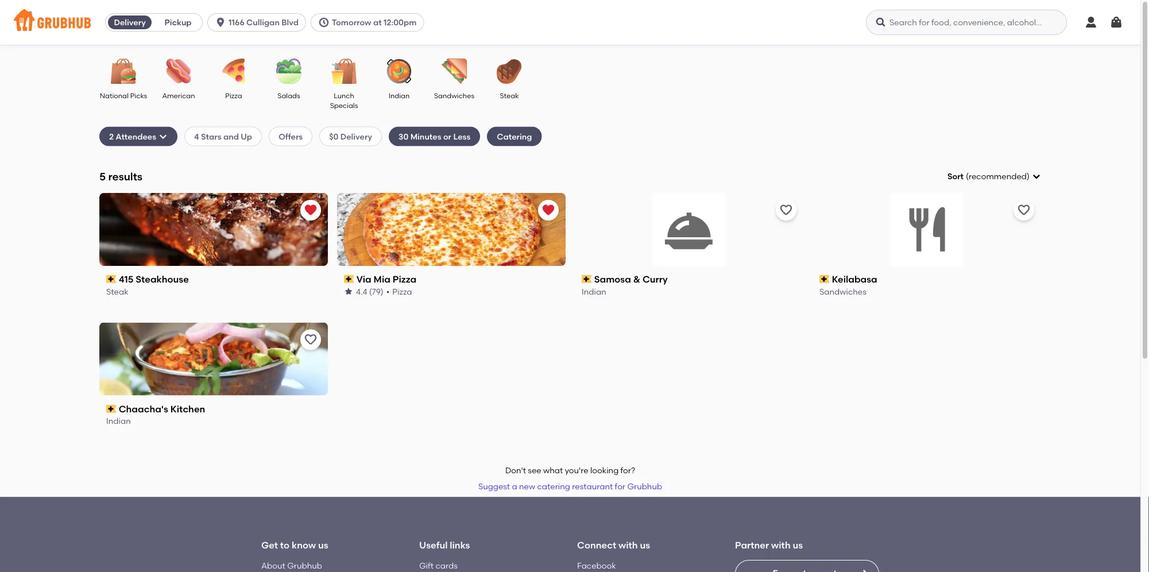 Task type: vqa. For each thing, say whether or not it's contained in the screenshot.


Task type: locate. For each thing, give the bounding box(es) containing it.
subscription pass image up star icon in the left bottom of the page
[[344, 275, 354, 283]]

0 vertical spatial steak
[[500, 91, 519, 100]]

1 vertical spatial pizza
[[393, 274, 417, 285]]

subscription pass image left samosa
[[582, 275, 592, 283]]

pizza up • pizza
[[393, 274, 417, 285]]

1 with from the left
[[619, 539, 638, 551]]

us right the "know" in the bottom of the page
[[318, 539, 328, 551]]

culligan
[[247, 18, 280, 27]]

2 horizontal spatial save this restaurant button
[[1014, 200, 1035, 221]]

indian down indian image
[[389, 91, 410, 100]]

1 saved restaurant button from the left
[[301, 200, 321, 221]]

0 vertical spatial sandwiches
[[434, 91, 475, 100]]

via mia pizza logo image
[[337, 193, 566, 266]]

subscription pass image left keilabasa on the top right
[[820, 275, 830, 283]]

what
[[544, 466, 563, 475]]

0 horizontal spatial sandwiches
[[434, 91, 475, 100]]

2 subscription pass image from the left
[[820, 275, 830, 283]]

2 horizontal spatial us
[[793, 539, 803, 551]]

us
[[318, 539, 328, 551], [640, 539, 650, 551], [793, 539, 803, 551]]

right image
[[861, 569, 870, 572]]

svg image
[[1085, 16, 1099, 29], [318, 17, 330, 28], [876, 17, 887, 28], [159, 132, 168, 141]]

subscription pass image inside 'keilabasa' link
[[820, 275, 830, 283]]

0 horizontal spatial delivery
[[114, 18, 146, 27]]

2 horizontal spatial svg image
[[1110, 16, 1124, 29]]

don't
[[506, 466, 526, 475]]

us right partner
[[793, 539, 803, 551]]

&
[[634, 274, 641, 285]]

steakhouse
[[136, 274, 189, 285]]

salads
[[278, 91, 300, 100]]

0 vertical spatial save this restaurant image
[[780, 203, 794, 217]]

2 with from the left
[[772, 539, 791, 551]]

subscription pass image for chaacha's kitchen
[[106, 405, 116, 413]]

1166 culligan blvd
[[229, 18, 299, 27]]

pizza right the •
[[393, 287, 412, 296]]

with for connect
[[619, 539, 638, 551]]

save this restaurant button
[[776, 200, 797, 221], [1014, 200, 1035, 221], [301, 330, 321, 350]]

0 horizontal spatial steak
[[106, 287, 128, 296]]

1 vertical spatial indian
[[582, 287, 607, 296]]

save this restaurant image for samosa & curry
[[780, 203, 794, 217]]

indian for samosa & curry
[[582, 287, 607, 296]]

1 vertical spatial save this restaurant image
[[304, 333, 318, 347]]

4
[[194, 131, 199, 141]]

delivery inside button
[[114, 18, 146, 27]]

2 saved restaurant button from the left
[[538, 200, 559, 221]]

415 steakhouse link
[[106, 273, 321, 286]]

subscription pass image left chaacha's
[[106, 405, 116, 413]]

gift
[[419, 561, 434, 571]]

specials
[[330, 101, 358, 110]]

delivery
[[114, 18, 146, 27], [341, 131, 372, 141]]

blvd
[[282, 18, 299, 27]]

samosa & curry logo image
[[653, 193, 726, 266]]

curry
[[643, 274, 668, 285]]

steak down 415
[[106, 287, 128, 296]]

3 us from the left
[[793, 539, 803, 551]]

pickup button
[[154, 13, 202, 32]]

sort
[[948, 172, 964, 181]]

1 horizontal spatial steak
[[500, 91, 519, 100]]

grubhub down the "know" in the bottom of the page
[[287, 561, 322, 571]]

facebook link
[[577, 561, 616, 571]]

with right partner
[[772, 539, 791, 551]]

0 horizontal spatial saved restaurant button
[[301, 200, 321, 221]]

subscription pass image
[[106, 275, 116, 283], [344, 275, 354, 283], [106, 405, 116, 413]]

0 vertical spatial delivery
[[114, 18, 146, 27]]

1 horizontal spatial save this restaurant button
[[776, 200, 797, 221]]

1 subscription pass image from the left
[[582, 275, 592, 283]]

0 vertical spatial grubhub
[[628, 482, 663, 492]]

pizza image
[[214, 59, 254, 84]]

less
[[454, 131, 471, 141]]

1 vertical spatial delivery
[[341, 131, 372, 141]]

lunch specials
[[330, 91, 358, 110]]

keilabasa
[[832, 274, 878, 285]]

• pizza
[[387, 287, 412, 296]]

chaacha's kitchen logo image
[[99, 323, 328, 396]]

saved restaurant button for via mia pizza
[[538, 200, 559, 221]]

subscription pass image left 415
[[106, 275, 116, 283]]

1166
[[229, 18, 245, 27]]

us right connect
[[640, 539, 650, 551]]

415
[[119, 274, 134, 285]]

0 horizontal spatial svg image
[[215, 17, 226, 28]]

1166 culligan blvd button
[[207, 13, 311, 32]]

save this restaurant image
[[780, 203, 794, 217], [304, 333, 318, 347]]

svg image
[[1110, 16, 1124, 29], [215, 17, 226, 28], [1033, 172, 1042, 181]]

with right connect
[[619, 539, 638, 551]]

none field inside 5 results main content
[[948, 171, 1042, 182]]

sandwiches down sandwiches 'image'
[[434, 91, 475, 100]]

mia
[[374, 274, 391, 285]]

grubhub down for?
[[628, 482, 663, 492]]

subscription pass image
[[582, 275, 592, 283], [820, 275, 830, 283]]

save this restaurant image for chaacha's kitchen
[[304, 333, 318, 347]]

1 horizontal spatial svg image
[[1033, 172, 1042, 181]]

with
[[619, 539, 638, 551], [772, 539, 791, 551]]

sandwiches down keilabasa on the top right
[[820, 287, 867, 296]]

with for partner
[[772, 539, 791, 551]]

1 horizontal spatial us
[[640, 539, 650, 551]]

delivery left pickup button
[[114, 18, 146, 27]]

useful
[[419, 539, 448, 551]]

415 steakhouse
[[119, 274, 189, 285]]

1 horizontal spatial sandwiches
[[820, 287, 867, 296]]

samosa & curry
[[595, 274, 668, 285]]

subscription pass image inside 415 steakhouse link
[[106, 275, 116, 283]]

1 vertical spatial grubhub
[[287, 561, 322, 571]]

grubhub
[[628, 482, 663, 492], [287, 561, 322, 571]]

suggest a new catering restaurant for grubhub button
[[473, 476, 668, 497]]

sandwiches
[[434, 91, 475, 100], [820, 287, 867, 296]]

sort ( recommended )
[[948, 172, 1030, 181]]

1 vertical spatial steak
[[106, 287, 128, 296]]

0 horizontal spatial with
[[619, 539, 638, 551]]

subscription pass image inside via mia pizza link
[[344, 275, 354, 283]]

$0
[[329, 131, 339, 141]]

connect with us
[[577, 539, 650, 551]]

(
[[966, 172, 969, 181]]

american image
[[159, 59, 199, 84]]

about grubhub link
[[261, 561, 322, 571]]

steak down steak image
[[500, 91, 519, 100]]

2
[[109, 131, 114, 141]]

chaacha's kitchen
[[119, 403, 205, 415]]

american
[[162, 91, 195, 100]]

1 us from the left
[[318, 539, 328, 551]]

salads image
[[269, 59, 309, 84]]

0 horizontal spatial indian
[[106, 416, 131, 426]]

1 horizontal spatial with
[[772, 539, 791, 551]]

for?
[[621, 466, 636, 475]]

you're
[[565, 466, 589, 475]]

indian
[[389, 91, 410, 100], [582, 287, 607, 296], [106, 416, 131, 426]]

see
[[528, 466, 542, 475]]

connect
[[577, 539, 617, 551]]

and
[[223, 131, 239, 141]]

delivery right the $0
[[341, 131, 372, 141]]

Search for food, convenience, alcohol... search field
[[866, 10, 1068, 35]]

0 horizontal spatial subscription pass image
[[582, 275, 592, 283]]

0 horizontal spatial save this restaurant button
[[301, 330, 321, 350]]

at
[[373, 18, 382, 27]]

looking
[[591, 466, 619, 475]]

main navigation navigation
[[0, 0, 1141, 45]]

2 horizontal spatial indian
[[582, 287, 607, 296]]

1 horizontal spatial delivery
[[341, 131, 372, 141]]

indian down samosa
[[582, 287, 607, 296]]

None field
[[948, 171, 1042, 182]]

samosa
[[595, 274, 631, 285]]

indian down chaacha's
[[106, 416, 131, 426]]

1 horizontal spatial grubhub
[[628, 482, 663, 492]]

0 horizontal spatial us
[[318, 539, 328, 551]]

a
[[512, 482, 518, 492]]

1 horizontal spatial save this restaurant image
[[780, 203, 794, 217]]

2 attendees
[[109, 131, 156, 141]]

pizza
[[225, 91, 242, 100], [393, 274, 417, 285], [393, 287, 412, 296]]

1 horizontal spatial saved restaurant button
[[538, 200, 559, 221]]

subscription pass image inside samosa & curry link
[[582, 275, 592, 283]]

1 horizontal spatial subscription pass image
[[820, 275, 830, 283]]

subscription pass image for samosa & curry
[[582, 275, 592, 283]]

subscription pass image inside the chaacha's kitchen "link"
[[106, 405, 116, 413]]

2 vertical spatial indian
[[106, 416, 131, 426]]

0 horizontal spatial save this restaurant image
[[304, 333, 318, 347]]

pizza down pizza image
[[225, 91, 242, 100]]

catering
[[538, 482, 571, 492]]

don't see what you're looking for?
[[506, 466, 636, 475]]

restaurant
[[572, 482, 613, 492]]

2 us from the left
[[640, 539, 650, 551]]

saved restaurant button
[[301, 200, 321, 221], [538, 200, 559, 221]]

none field containing sort
[[948, 171, 1042, 182]]

recommended
[[969, 172, 1027, 181]]

0 vertical spatial indian
[[389, 91, 410, 100]]

picks
[[130, 91, 147, 100]]



Task type: describe. For each thing, give the bounding box(es) containing it.
0 horizontal spatial grubhub
[[287, 561, 322, 571]]

national picks image
[[103, 59, 144, 84]]

steak image
[[490, 59, 530, 84]]

lunch specials image
[[324, 59, 364, 84]]

keilabasa logo image
[[891, 193, 964, 266]]

get to know us
[[261, 539, 328, 551]]

national picks
[[100, 91, 147, 100]]

svg image inside the 1166 culligan blvd button
[[215, 17, 226, 28]]

stars
[[201, 131, 222, 141]]

or
[[444, 131, 452, 141]]

new
[[519, 482, 536, 492]]

1 horizontal spatial indian
[[389, 91, 410, 100]]

2 vertical spatial pizza
[[393, 287, 412, 296]]

suggest a new catering restaurant for grubhub
[[479, 482, 663, 492]]

partner with us
[[735, 539, 803, 551]]

svg image inside tomorrow at 12:00pm button
[[318, 17, 330, 28]]

about
[[261, 561, 285, 571]]

pickup
[[165, 18, 192, 27]]

5 results main content
[[0, 45, 1141, 572]]

up
[[241, 131, 252, 141]]

saved restaurant image
[[304, 203, 318, 217]]

minutes
[[411, 131, 442, 141]]

chaacha's kitchen link
[[106, 403, 321, 416]]

delivery inside 5 results main content
[[341, 131, 372, 141]]

star icon image
[[344, 287, 353, 296]]

via
[[357, 274, 372, 285]]

sandwiches image
[[434, 59, 475, 84]]

$0 delivery
[[329, 131, 372, 141]]

tomorrow at 12:00pm button
[[311, 13, 429, 32]]

suggest
[[479, 482, 510, 492]]

4 stars and up
[[194, 131, 252, 141]]

saved restaurant button for 415 steakhouse
[[301, 200, 321, 221]]

us for connect with us
[[640, 539, 650, 551]]

30 minutes or less
[[399, 131, 471, 141]]

5 results
[[99, 170, 142, 183]]

save this restaurant button for keilabasa
[[1014, 200, 1035, 221]]

save this restaurant image
[[1018, 203, 1031, 217]]

delivery button
[[106, 13, 154, 32]]

415 steakhouse logo image
[[99, 193, 328, 266]]

subscription pass image for keilabasa
[[820, 275, 830, 283]]

for
[[615, 482, 626, 492]]

results
[[108, 170, 142, 183]]

about grubhub
[[261, 561, 322, 571]]

gift cards link
[[419, 561, 458, 571]]

offers
[[279, 131, 303, 141]]

chaacha's
[[119, 403, 168, 415]]

tomorrow
[[332, 18, 371, 27]]

save this restaurant button for chaacha's kitchen
[[301, 330, 321, 350]]

gift cards
[[419, 561, 458, 571]]

useful links
[[419, 539, 470, 551]]

attendees
[[116, 131, 156, 141]]

to
[[280, 539, 290, 551]]

5
[[99, 170, 106, 183]]

grubhub inside button
[[628, 482, 663, 492]]

lunch
[[334, 91, 354, 100]]

get
[[261, 539, 278, 551]]

kitchen
[[171, 403, 205, 415]]

4.4 (79)
[[356, 287, 384, 296]]

facebook
[[577, 561, 616, 571]]

catering
[[497, 131, 532, 141]]

saved restaurant image
[[542, 203, 556, 217]]

indian for chaacha's kitchen
[[106, 416, 131, 426]]

links
[[450, 539, 470, 551]]

indian image
[[379, 59, 419, 84]]

•
[[387, 287, 390, 296]]

subscription pass image for via mia pizza
[[344, 275, 354, 283]]

4.4
[[356, 287, 367, 296]]

(79)
[[369, 287, 384, 296]]

save this restaurant button for samosa & curry
[[776, 200, 797, 221]]

12:00pm
[[384, 18, 417, 27]]

30
[[399, 131, 409, 141]]

keilabasa link
[[820, 273, 1035, 286]]

cards
[[436, 561, 458, 571]]

via mia pizza link
[[344, 273, 559, 286]]

us for partner with us
[[793, 539, 803, 551]]

via mia pizza
[[357, 274, 417, 285]]

0 vertical spatial pizza
[[225, 91, 242, 100]]

subscription pass image for 415 steakhouse
[[106, 275, 116, 283]]

)
[[1027, 172, 1030, 181]]

national
[[100, 91, 129, 100]]

1 vertical spatial sandwiches
[[820, 287, 867, 296]]

samosa & curry link
[[582, 273, 797, 286]]

partner
[[735, 539, 770, 551]]

tomorrow at 12:00pm
[[332, 18, 417, 27]]

know
[[292, 539, 316, 551]]



